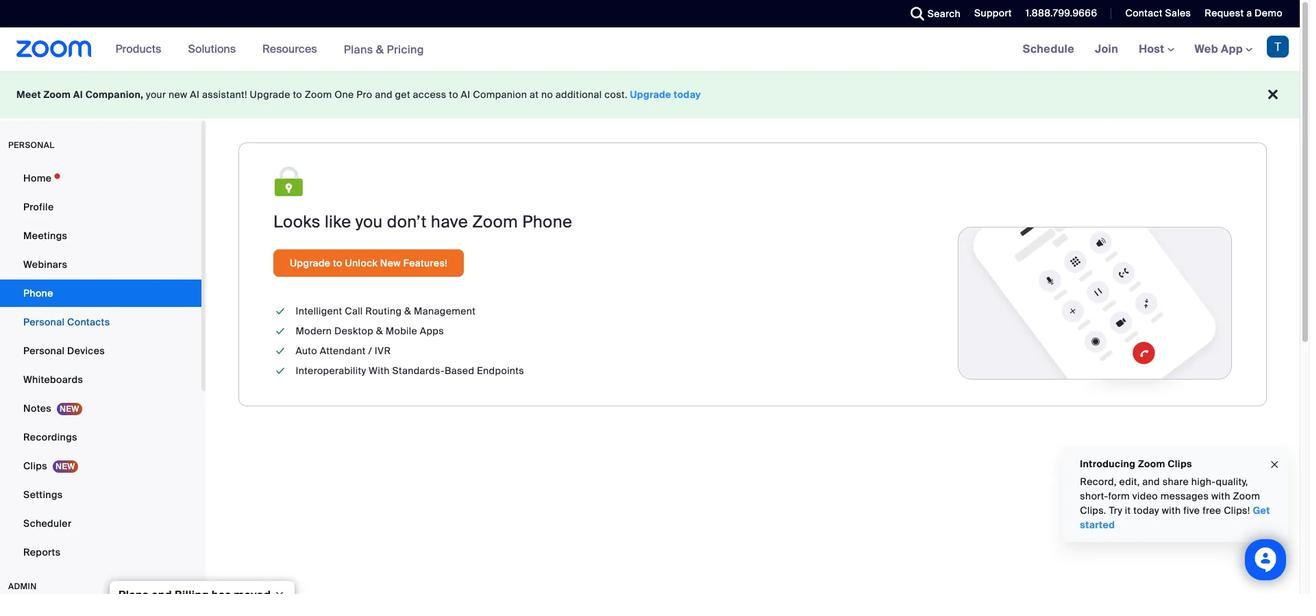 Task type: describe. For each thing, give the bounding box(es) containing it.
call
[[345, 305, 363, 317]]

notes link
[[0, 395, 201, 422]]

products
[[116, 42, 161, 56]]

your
[[146, 88, 166, 101]]

& inside product information navigation
[[376, 42, 384, 57]]

personal devices link
[[0, 337, 201, 365]]

upgrade right 'cost.'
[[630, 88, 671, 101]]

today inside meet zoom ai companion, footer
[[674, 88, 701, 101]]

scheduler
[[23, 517, 72, 530]]

new
[[380, 257, 401, 269]]

/
[[368, 345, 372, 357]]

profile link
[[0, 193, 201, 221]]

free
[[1202, 504, 1221, 517]]

settings
[[23, 489, 63, 501]]

host button
[[1139, 42, 1174, 56]]

introducing zoom clips
[[1080, 458, 1192, 470]]

settings link
[[0, 481, 201, 508]]

try
[[1109, 504, 1122, 517]]

recordings link
[[0, 423, 201, 451]]

one
[[335, 88, 354, 101]]

3 ai from the left
[[461, 88, 470, 101]]

management
[[414, 305, 476, 317]]

request a demo
[[1205, 7, 1283, 19]]

meet zoom ai companion, your new ai assistant! upgrade to zoom one pro and get access to ai companion at no additional cost. upgrade today
[[16, 88, 701, 101]]

1 ai from the left
[[73, 88, 83, 101]]

banner containing products
[[0, 27, 1300, 72]]

0 horizontal spatial close image
[[269, 589, 291, 594]]

meetings link
[[0, 222, 201, 249]]

contact sales
[[1125, 7, 1191, 19]]

at
[[530, 88, 539, 101]]

it
[[1125, 504, 1131, 517]]

1 horizontal spatial clips
[[1168, 458, 1192, 470]]

new
[[169, 88, 187, 101]]

upgrade inside button
[[290, 257, 331, 269]]

introducing
[[1080, 458, 1135, 470]]

have
[[431, 211, 468, 232]]

edit,
[[1119, 476, 1140, 488]]

search
[[928, 8, 961, 20]]

webinars
[[23, 258, 67, 271]]

mobile
[[386, 325, 417, 337]]

clips inside clips link
[[23, 460, 47, 472]]

sales
[[1165, 7, 1191, 19]]

upgrade down product information navigation
[[250, 88, 290, 101]]

whiteboards link
[[0, 366, 201, 393]]

meet
[[16, 88, 41, 101]]

devices
[[67, 345, 105, 357]]

cost.
[[605, 88, 628, 101]]

profile picture image
[[1267, 36, 1289, 58]]

solutions
[[188, 42, 236, 56]]

scheduler link
[[0, 510, 201, 537]]

0 horizontal spatial to
[[293, 88, 302, 101]]

apps
[[420, 325, 444, 337]]

1 vertical spatial &
[[404, 305, 411, 317]]

resources
[[263, 42, 317, 56]]

web app button
[[1195, 42, 1253, 56]]

plans & pricing
[[344, 42, 424, 57]]

upgrade to unlock new features!
[[290, 257, 447, 269]]

interoperability with standards-based endpoints
[[296, 365, 524, 377]]

modern
[[296, 325, 332, 337]]

interoperability
[[296, 365, 366, 377]]

to inside button
[[333, 257, 342, 269]]

schedule link
[[1013, 27, 1085, 71]]

meetings navigation
[[1013, 27, 1300, 72]]

whiteboards
[[23, 373, 83, 386]]

personal for personal contacts
[[23, 316, 65, 328]]

checked image
[[273, 364, 287, 378]]

no
[[541, 88, 553, 101]]

high-
[[1191, 476, 1216, 488]]

home link
[[0, 164, 201, 192]]

meet zoom ai companion, footer
[[0, 71, 1300, 119]]

standards-
[[392, 365, 445, 377]]

don't
[[387, 211, 427, 232]]

record, edit, and share high-quality, short-form video messages with zoom clips. try it today with five free clips!
[[1080, 476, 1260, 517]]

zoom up 'edit,'
[[1138, 458, 1165, 470]]

2 ai from the left
[[190, 88, 200, 101]]

0 vertical spatial phone
[[522, 211, 572, 232]]

get started
[[1080, 504, 1270, 531]]

profile
[[23, 201, 54, 213]]

short-
[[1080, 490, 1108, 502]]

recordings
[[23, 431, 77, 443]]

five
[[1183, 504, 1200, 517]]

companion
[[473, 88, 527, 101]]

upgrade today link
[[630, 88, 701, 101]]

and inside record, edit, and share high-quality, short-form video messages with zoom clips. try it today with five free clips!
[[1142, 476, 1160, 488]]

resources button
[[263, 27, 323, 71]]

assistant!
[[202, 88, 247, 101]]



Task type: vqa. For each thing, say whether or not it's contained in the screenshot.
Today in Record, edit, and share high-quality, short-form video messages with Zoom Clips. Try it today with five free Clips!
yes



Task type: locate. For each thing, give the bounding box(es) containing it.
0 vertical spatial &
[[376, 42, 384, 57]]

endpoints
[[477, 365, 524, 377]]

0 vertical spatial with
[[1211, 490, 1230, 502]]

join
[[1095, 42, 1118, 56]]

ai left companion, in the top left of the page
[[73, 88, 83, 101]]

started
[[1080, 519, 1115, 531]]

zoom right meet
[[43, 88, 71, 101]]

pricing
[[387, 42, 424, 57]]

solutions button
[[188, 27, 242, 71]]

3 checked image from the top
[[273, 344, 287, 358]]

0 horizontal spatial ai
[[73, 88, 83, 101]]

today inside record, edit, and share high-quality, short-form video messages with zoom clips. try it today with five free clips!
[[1133, 504, 1159, 517]]

1 vertical spatial with
[[1162, 504, 1181, 517]]

personal up the whiteboards
[[23, 345, 65, 357]]

web
[[1195, 42, 1218, 56]]

& up ivr on the bottom left
[[376, 325, 383, 337]]

personal up personal devices
[[23, 316, 65, 328]]

looks
[[273, 211, 321, 232]]

and left get
[[375, 88, 393, 101]]

pro
[[357, 88, 372, 101]]

record,
[[1080, 476, 1117, 488]]

you
[[355, 211, 383, 232]]

0 horizontal spatial with
[[1162, 504, 1181, 517]]

clips link
[[0, 452, 201, 480]]

checked image
[[273, 304, 287, 319], [273, 324, 287, 338], [273, 344, 287, 358]]

1 vertical spatial phone
[[23, 287, 53, 299]]

0 vertical spatial close image
[[1269, 457, 1280, 472]]

with
[[1211, 490, 1230, 502], [1162, 504, 1181, 517]]

clips.
[[1080, 504, 1106, 517]]

phone inside personal menu menu
[[23, 287, 53, 299]]

1 horizontal spatial with
[[1211, 490, 1230, 502]]

get
[[1253, 504, 1270, 517]]

to right access
[[449, 88, 458, 101]]

ai right new
[[190, 88, 200, 101]]

2 checked image from the top
[[273, 324, 287, 338]]

webinars link
[[0, 251, 201, 278]]

attendant
[[320, 345, 366, 357]]

get started link
[[1080, 504, 1270, 531]]

personal
[[8, 140, 54, 151]]

and up video
[[1142, 476, 1160, 488]]

clips
[[1168, 458, 1192, 470], [23, 460, 47, 472]]

1 horizontal spatial today
[[1133, 504, 1159, 517]]

products button
[[116, 27, 167, 71]]

phone
[[522, 211, 572, 232], [23, 287, 53, 299]]

personal contacts
[[23, 316, 110, 328]]

phone link
[[0, 280, 201, 307]]

personal devices
[[23, 345, 105, 357]]

1.888.799.9666 button
[[1015, 0, 1101, 27], [1026, 7, 1097, 19]]

join link
[[1085, 27, 1129, 71]]

0 vertical spatial checked image
[[273, 304, 287, 319]]

1.888.799.9666
[[1026, 7, 1097, 19]]

zoom left one
[[305, 88, 332, 101]]

0 horizontal spatial today
[[674, 88, 701, 101]]

app
[[1221, 42, 1243, 56]]

& right plans
[[376, 42, 384, 57]]

auto
[[296, 345, 317, 357]]

zoom right have
[[472, 211, 518, 232]]

with down messages
[[1162, 504, 1181, 517]]

checked image left modern
[[273, 324, 287, 338]]

1 vertical spatial today
[[1133, 504, 1159, 517]]

based
[[445, 365, 474, 377]]

0 vertical spatial and
[[375, 88, 393, 101]]

close image
[[1269, 457, 1280, 472], [269, 589, 291, 594]]

and inside meet zoom ai companion, footer
[[375, 88, 393, 101]]

reports
[[23, 546, 61, 558]]

with up free
[[1211, 490, 1230, 502]]

checked image for auto
[[273, 344, 287, 358]]

1 horizontal spatial ai
[[190, 88, 200, 101]]

access
[[413, 88, 446, 101]]

personal
[[23, 316, 65, 328], [23, 345, 65, 357]]

request
[[1205, 7, 1244, 19]]

features!
[[403, 257, 447, 269]]

clips!
[[1224, 504, 1250, 517]]

1 vertical spatial and
[[1142, 476, 1160, 488]]

product information navigation
[[105, 27, 434, 72]]

intelligent call routing & management
[[296, 305, 476, 317]]

schedule
[[1023, 42, 1074, 56]]

checked image for modern
[[273, 324, 287, 338]]

ivr
[[375, 345, 391, 357]]

2 horizontal spatial ai
[[461, 88, 470, 101]]

personal for personal devices
[[23, 345, 65, 357]]

2 personal from the top
[[23, 345, 65, 357]]

intelligent
[[296, 305, 342, 317]]

ai left companion
[[461, 88, 470, 101]]

1 checked image from the top
[[273, 304, 287, 319]]

admin
[[8, 581, 37, 592]]

0 horizontal spatial clips
[[23, 460, 47, 472]]

personal menu menu
[[0, 164, 201, 567]]

0 vertical spatial today
[[674, 88, 701, 101]]

personal contacts link
[[0, 308, 201, 336]]

reports link
[[0, 539, 201, 566]]

upgrade
[[250, 88, 290, 101], [630, 88, 671, 101], [290, 257, 331, 269]]

share
[[1162, 476, 1189, 488]]

checked image left intelligent at bottom
[[273, 304, 287, 319]]

0 vertical spatial personal
[[23, 316, 65, 328]]

1 horizontal spatial close image
[[1269, 457, 1280, 472]]

to left unlock
[[333, 257, 342, 269]]

banner
[[0, 27, 1300, 72]]

video
[[1132, 490, 1158, 502]]

to down resources dropdown button
[[293, 88, 302, 101]]

2 vertical spatial &
[[376, 325, 383, 337]]

1 vertical spatial checked image
[[273, 324, 287, 338]]

clips up settings at the left of page
[[23, 460, 47, 472]]

1 horizontal spatial and
[[1142, 476, 1160, 488]]

checked image for intelligent
[[273, 304, 287, 319]]

form
[[1108, 490, 1130, 502]]

request a demo link
[[1195, 0, 1300, 27], [1205, 7, 1283, 19]]

1 vertical spatial personal
[[23, 345, 65, 357]]

1 personal from the top
[[23, 316, 65, 328]]

zoom logo image
[[16, 40, 92, 58]]

desktop
[[334, 325, 373, 337]]

meetings
[[23, 230, 67, 242]]

messages
[[1160, 490, 1209, 502]]

1 horizontal spatial phone
[[522, 211, 572, 232]]

web app
[[1195, 42, 1243, 56]]

2 vertical spatial checked image
[[273, 344, 287, 358]]

and
[[375, 88, 393, 101], [1142, 476, 1160, 488]]

1 vertical spatial close image
[[269, 589, 291, 594]]

2 horizontal spatial to
[[449, 88, 458, 101]]

with
[[369, 365, 390, 377]]

companion,
[[85, 88, 143, 101]]

to
[[293, 88, 302, 101], [449, 88, 458, 101], [333, 257, 342, 269]]

notes
[[23, 402, 51, 415]]

zoom up clips!
[[1233, 490, 1260, 502]]

search button
[[900, 0, 964, 27]]

modern desktop & mobile apps
[[296, 325, 444, 337]]

0 horizontal spatial and
[[375, 88, 393, 101]]

a
[[1246, 7, 1252, 19]]

& up mobile
[[404, 305, 411, 317]]

looks like you don't have zoom phone
[[273, 211, 572, 232]]

&
[[376, 42, 384, 57], [404, 305, 411, 317], [376, 325, 383, 337]]

plans & pricing link
[[344, 42, 424, 57], [344, 42, 424, 57]]

support
[[974, 7, 1012, 19]]

checked image up checked icon on the bottom left of page
[[273, 344, 287, 358]]

quality,
[[1216, 476, 1248, 488]]

additional
[[556, 88, 602, 101]]

contacts
[[67, 316, 110, 328]]

zoom inside record, edit, and share high-quality, short-form video messages with zoom clips. try it today with five free clips!
[[1233, 490, 1260, 502]]

1 horizontal spatial to
[[333, 257, 342, 269]]

upgrade down looks
[[290, 257, 331, 269]]

0 horizontal spatial phone
[[23, 287, 53, 299]]

clips up share
[[1168, 458, 1192, 470]]



